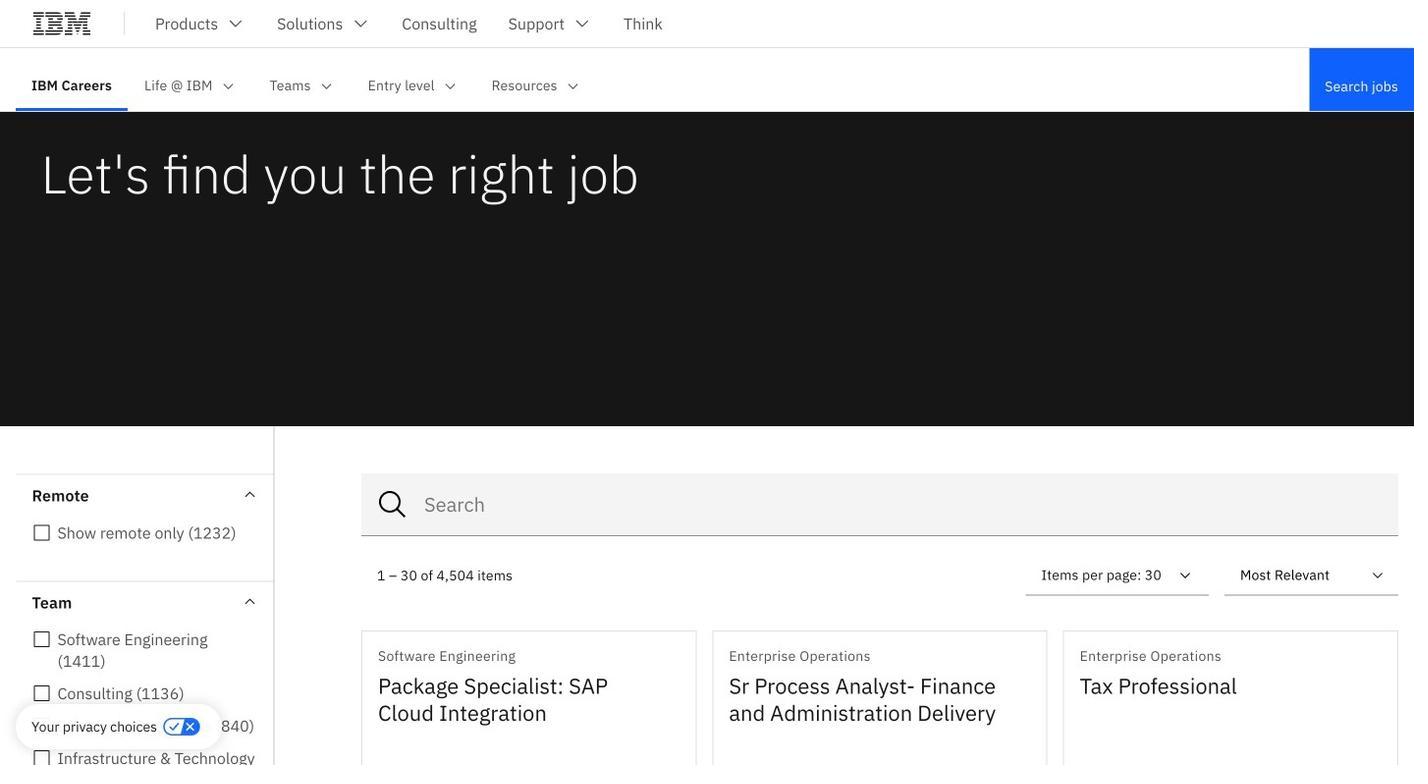 Task type: locate. For each thing, give the bounding box(es) containing it.
your privacy choices element
[[31, 716, 157, 738]]



Task type: vqa. For each thing, say whether or not it's contained in the screenshot.
"Your privacy choices" 'element'
yes



